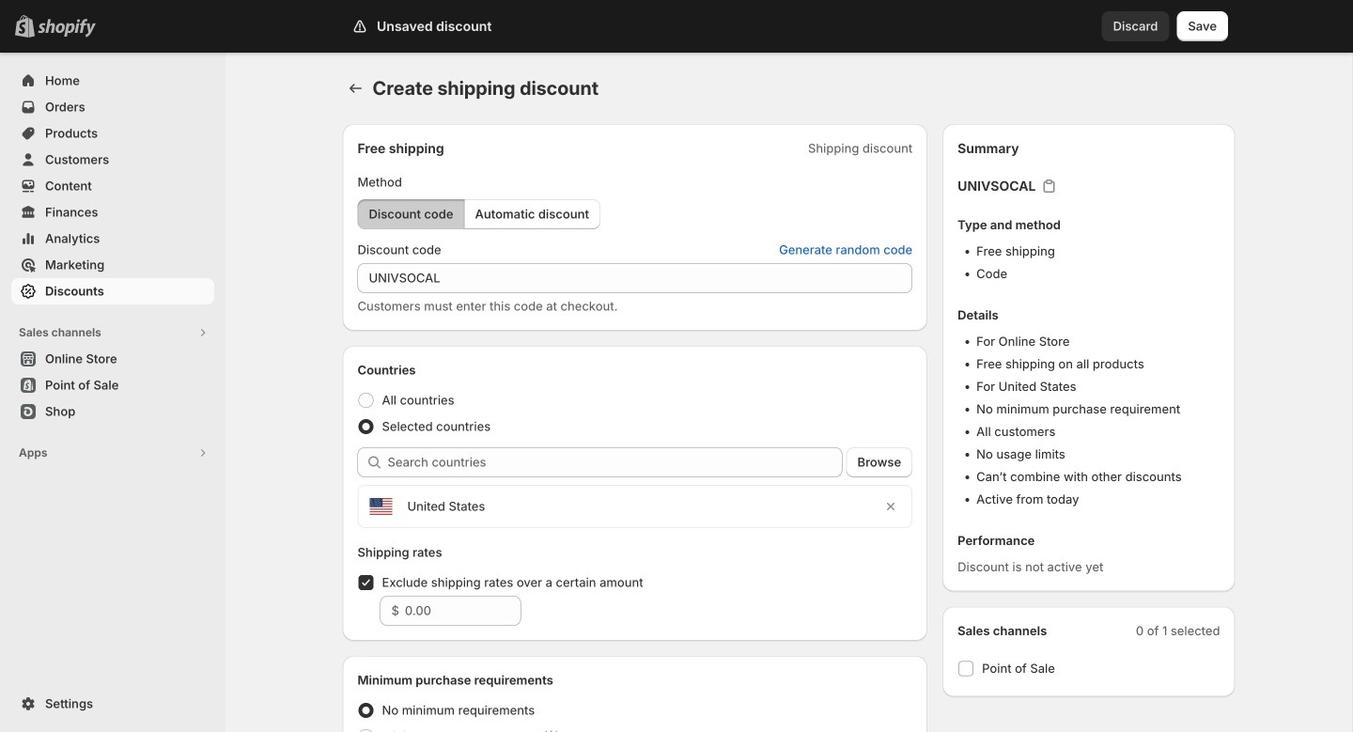 Task type: locate. For each thing, give the bounding box(es) containing it.
0.00 text field
[[405, 596, 521, 626]]

Search countries text field
[[388, 447, 843, 477]]

shopify image
[[38, 19, 96, 37]]

None text field
[[358, 263, 913, 293]]



Task type: vqa. For each thing, say whether or not it's contained in the screenshot.
'text field'
yes



